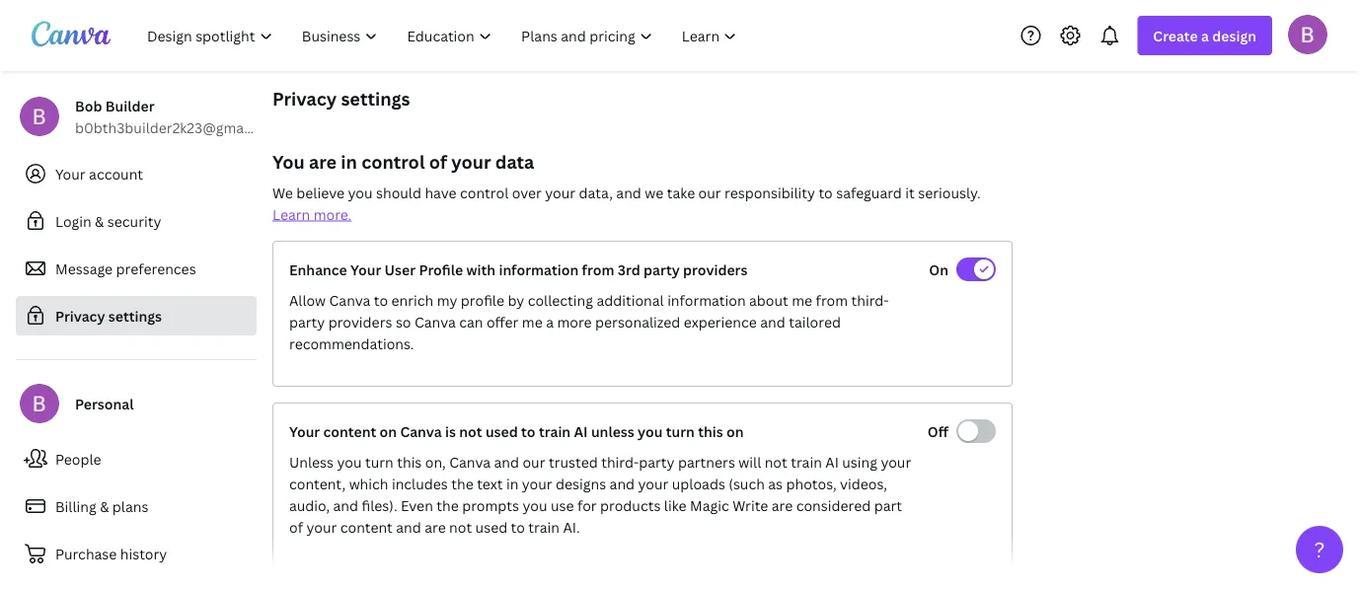 Task type: describe. For each thing, give the bounding box(es) containing it.
considered
[[796, 496, 871, 515]]

responsibility
[[724, 183, 815, 202]]

0 horizontal spatial information
[[499, 260, 579, 279]]

0 horizontal spatial me
[[522, 312, 543, 331]]

?
[[1314, 535, 1325, 564]]

message preferences link
[[16, 249, 257, 288]]

offer
[[486, 312, 519, 331]]

trusted
[[549, 453, 598, 471]]

privacy settings link
[[16, 296, 257, 336]]

experience
[[684, 312, 757, 331]]

more.
[[314, 205, 352, 224]]

and inside we believe you should have control over your data, and we take our responsibility to safeguard it seriously. learn more.
[[616, 183, 641, 202]]

1 on from the left
[[380, 422, 397, 441]]

and down even
[[396, 518, 421, 536]]

security
[[107, 212, 161, 230]]

content inside unless you turn this on, canva and our trusted third-party partners will not train ai using your content, which includes the text in your designs and your uploads (such as photos, videos, audio, and files). even the prompts you use for products like magic write are considered part of your content and are not used to train ai.
[[340, 518, 393, 536]]

canva left is
[[400, 422, 442, 441]]

as
[[768, 474, 783, 493]]

with
[[466, 260, 496, 279]]

0 vertical spatial used
[[486, 422, 518, 441]]

1 horizontal spatial are
[[425, 518, 446, 536]]

profile
[[419, 260, 463, 279]]

take
[[667, 183, 695, 202]]

? button
[[1296, 526, 1343, 573]]

preferences
[[116, 259, 196, 278]]

people link
[[16, 439, 257, 479]]

and up 'products'
[[610, 474, 635, 493]]

people
[[55, 450, 101, 468]]

billing & plans link
[[16, 487, 257, 526]]

personalized
[[595, 312, 680, 331]]

purchase history
[[55, 544, 167, 563]]

history
[[120, 544, 167, 563]]

your right 'using' at the bottom of the page
[[881, 453, 911, 471]]

photos,
[[786, 474, 837, 493]]

billing & plans
[[55, 497, 148, 516]]

0 horizontal spatial ai
[[574, 422, 588, 441]]

unless
[[289, 453, 334, 471]]

2 vertical spatial not
[[449, 518, 472, 536]]

your down audio,
[[306, 518, 337, 536]]

my
[[437, 291, 457, 309]]

from inside allow canva to enrich my profile by collecting additional information about me from third- party providers so canva can offer me a more personalized experience and tailored recommendations.
[[816, 291, 848, 309]]

your account link
[[16, 154, 257, 193]]

like
[[664, 496, 687, 515]]

tailored
[[789, 312, 841, 331]]

message
[[55, 259, 113, 278]]

files).
[[362, 496, 397, 515]]

your content on canva is not used to train ai unless you turn this on
[[289, 422, 744, 441]]

& for login
[[95, 212, 104, 230]]

have
[[425, 183, 457, 202]]

purchase history link
[[16, 534, 257, 573]]

magic
[[690, 496, 729, 515]]

bob builder image
[[1288, 15, 1327, 54]]

0 horizontal spatial privacy
[[55, 306, 105, 325]]

a inside create a design 'dropdown button'
[[1201, 26, 1209, 45]]

your up have
[[451, 150, 491, 174]]

allow
[[289, 291, 326, 309]]

your for account
[[55, 164, 86, 183]]

text
[[477, 474, 503, 493]]

collecting
[[528, 291, 593, 309]]

using
[[842, 453, 877, 471]]

can
[[459, 312, 483, 331]]

your for content
[[289, 422, 320, 441]]

turn inside unless you turn this on, canva and our trusted third-party partners will not train ai using your content, which includes the text in your designs and your uploads (such as photos, videos, audio, and files). even the prompts you use for products like magic write are considered part of your content and are not used to train ai.
[[365, 453, 394, 471]]

data
[[495, 150, 534, 174]]

used inside unless you turn this on, canva and our trusted third-party partners will not train ai using your content, which includes the text in your designs and your uploads (such as photos, videos, audio, and files). even the prompts you use for products like magic write are considered part of your content and are not used to train ai.
[[475, 518, 507, 536]]

believe
[[296, 183, 345, 202]]

purchase
[[55, 544, 117, 563]]

audio,
[[289, 496, 330, 515]]

enhance
[[289, 260, 347, 279]]

and up the text
[[494, 453, 519, 471]]

enrich
[[391, 291, 434, 309]]

on
[[929, 260, 948, 279]]

0 horizontal spatial from
[[582, 260, 614, 279]]

plans
[[112, 497, 148, 516]]

in inside unless you turn this on, canva and our trusted third-party partners will not train ai using your content, which includes the text in your designs and your uploads (such as photos, videos, audio, and files). even the prompts you use for products like magic write are considered part of your content and are not used to train ai.
[[506, 474, 518, 493]]

account
[[89, 164, 143, 183]]

safeguard
[[836, 183, 902, 202]]

ai.
[[563, 518, 580, 536]]

create a design button
[[1137, 16, 1272, 55]]

canva down my
[[414, 312, 456, 331]]

bob builder b0bth3builder2k23@gmail.com
[[75, 96, 284, 137]]

of inside unless you turn this on, canva and our trusted third-party partners will not train ai using your content, which includes the text in your designs and your uploads (such as photos, videos, audio, and files). even the prompts you use for products like magic write are considered part of your content and are not used to train ai.
[[289, 518, 303, 536]]

more
[[557, 312, 592, 331]]

login
[[55, 212, 91, 230]]

user
[[385, 260, 416, 279]]

(such
[[729, 474, 765, 493]]

your up like
[[638, 474, 669, 493]]

our inside we believe you should have control over your data, and we take our responsibility to safeguard it seriously. learn more.
[[698, 183, 721, 202]]

settings inside privacy settings link
[[108, 306, 162, 325]]

and inside allow canva to enrich my profile by collecting additional information about me from third- party providers so canva can offer me a more personalized experience and tailored recommendations.
[[760, 312, 785, 331]]

builder
[[105, 96, 154, 115]]

ai inside unless you turn this on, canva and our trusted third-party partners will not train ai using your content, which includes the text in your designs and your uploads (such as photos, videos, audio, and files). even the prompts you use for products like magic write are considered part of your content and are not used to train ai.
[[825, 453, 839, 471]]

learn
[[272, 205, 310, 224]]

you left use
[[523, 496, 547, 515]]

1 vertical spatial privacy settings
[[55, 306, 162, 325]]

0 vertical spatial privacy
[[272, 86, 337, 111]]

message preferences
[[55, 259, 196, 278]]

0 vertical spatial train
[[539, 422, 571, 441]]

so
[[396, 312, 411, 331]]

partners
[[678, 453, 735, 471]]



Task type: vqa. For each thing, say whether or not it's contained in the screenshot.
Ai.
yes



Task type: locate. For each thing, give the bounding box(es) containing it.
1 horizontal spatial providers
[[683, 260, 748, 279]]

0 vertical spatial our
[[698, 183, 721, 202]]

1 vertical spatial control
[[460, 183, 509, 202]]

canva
[[329, 291, 370, 309], [414, 312, 456, 331], [400, 422, 442, 441], [449, 453, 491, 471]]

not
[[459, 422, 482, 441], [765, 453, 787, 471], [449, 518, 472, 536]]

and left the we
[[616, 183, 641, 202]]

of
[[429, 150, 447, 174], [289, 518, 303, 536]]

a down collecting
[[546, 312, 554, 331]]

0 vertical spatial of
[[429, 150, 447, 174]]

1 vertical spatial are
[[772, 496, 793, 515]]

your inside we believe you should have control over your data, and we take our responsibility to safeguard it seriously. learn more.
[[545, 183, 576, 202]]

0 horizontal spatial of
[[289, 518, 303, 536]]

used down prompts
[[475, 518, 507, 536]]

1 vertical spatial settings
[[108, 306, 162, 325]]

seriously.
[[918, 183, 981, 202]]

0 horizontal spatial our
[[523, 453, 545, 471]]

allow canva to enrich my profile by collecting additional information about me from third- party providers so canva can offer me a more personalized experience and tailored recommendations.
[[289, 291, 889, 353]]

train left ai.
[[528, 518, 560, 536]]

privacy
[[272, 86, 337, 111], [55, 306, 105, 325]]

on
[[380, 422, 397, 441], [727, 422, 744, 441]]

login & security
[[55, 212, 161, 230]]

turn
[[666, 422, 695, 441], [365, 453, 394, 471]]

a inside allow canva to enrich my profile by collecting additional information about me from third- party providers so canva can offer me a more personalized experience and tailored recommendations.
[[546, 312, 554, 331]]

design
[[1212, 26, 1256, 45]]

from
[[582, 260, 614, 279], [816, 291, 848, 309]]

1 horizontal spatial me
[[792, 291, 812, 309]]

0 vertical spatial party
[[643, 260, 680, 279]]

providers up recommendations.
[[328, 312, 392, 331]]

not right is
[[459, 422, 482, 441]]

0 vertical spatial turn
[[666, 422, 695, 441]]

0 horizontal spatial turn
[[365, 453, 394, 471]]

&
[[95, 212, 104, 230], [100, 497, 109, 516]]

includes
[[392, 474, 448, 493]]

0 vertical spatial from
[[582, 260, 614, 279]]

0 vertical spatial are
[[309, 150, 337, 174]]

and down the which
[[333, 496, 358, 515]]

profile
[[461, 291, 504, 309]]

videos,
[[840, 474, 887, 493]]

you
[[348, 183, 373, 202], [638, 422, 663, 441], [337, 453, 362, 471], [523, 496, 547, 515]]

and down about
[[760, 312, 785, 331]]

1 vertical spatial party
[[289, 312, 325, 331]]

products
[[600, 496, 661, 515]]

login & security link
[[16, 201, 257, 241]]

1 horizontal spatial privacy
[[272, 86, 337, 111]]

your up the unless
[[289, 422, 320, 441]]

0 horizontal spatial your
[[55, 164, 86, 183]]

on up the which
[[380, 422, 397, 441]]

party down allow
[[289, 312, 325, 331]]

top level navigation element
[[134, 16, 753, 55]]

on,
[[425, 453, 446, 471]]

1 vertical spatial third-
[[601, 453, 639, 471]]

content
[[323, 422, 376, 441], [340, 518, 393, 536]]

personal
[[75, 394, 134, 413]]

providers up 'experience'
[[683, 260, 748, 279]]

content,
[[289, 474, 346, 493]]

will
[[739, 453, 761, 471]]

0 vertical spatial a
[[1201, 26, 1209, 45]]

1 vertical spatial content
[[340, 518, 393, 536]]

party inside unless you turn this on, canva and our trusted third-party partners will not train ai using your content, which includes the text in your designs and your uploads (such as photos, videos, audio, and files). even the prompts you use for products like magic write are considered part of your content and are not used to train ai.
[[639, 453, 675, 471]]

1 horizontal spatial control
[[460, 183, 509, 202]]

1 horizontal spatial your
[[289, 422, 320, 441]]

a
[[1201, 26, 1209, 45], [546, 312, 554, 331]]

ai left 'using' at the bottom of the page
[[825, 453, 839, 471]]

from left the 3rd
[[582, 260, 614, 279]]

used right is
[[486, 422, 518, 441]]

1 horizontal spatial turn
[[666, 422, 695, 441]]

content up the unless
[[323, 422, 376, 441]]

and
[[616, 183, 641, 202], [760, 312, 785, 331], [494, 453, 519, 471], [610, 474, 635, 493], [333, 496, 358, 515], [396, 518, 421, 536]]

party
[[643, 260, 680, 279], [289, 312, 325, 331], [639, 453, 675, 471]]

1 horizontal spatial information
[[667, 291, 746, 309]]

learn more. link
[[272, 205, 352, 224]]

0 vertical spatial ai
[[574, 422, 588, 441]]

party right the 3rd
[[643, 260, 680, 279]]

control up should
[[361, 150, 425, 174]]

prompts
[[462, 496, 519, 515]]

1 vertical spatial me
[[522, 312, 543, 331]]

to down prompts
[[511, 518, 525, 536]]

0 vertical spatial your
[[55, 164, 86, 183]]

to left enrich
[[374, 291, 388, 309]]

you inside we believe you should have control over your data, and we take our responsibility to safeguard it seriously. learn more.
[[348, 183, 373, 202]]

b0bth3builder2k23@gmail.com
[[75, 118, 284, 137]]

0 horizontal spatial on
[[380, 422, 397, 441]]

settings
[[341, 86, 410, 111], [108, 306, 162, 325]]

this inside unless you turn this on, canva and our trusted third-party partners will not train ai using your content, which includes the text in your designs and your uploads (such as photos, videos, audio, and files). even the prompts you use for products like magic write are considered part of your content and are not used to train ai.
[[397, 453, 422, 471]]

0 horizontal spatial in
[[341, 150, 357, 174]]

this up includes
[[397, 453, 422, 471]]

our down your content on canva is not used to train ai unless you turn this on
[[523, 453, 545, 471]]

additional
[[597, 291, 664, 309]]

2 vertical spatial train
[[528, 518, 560, 536]]

canva up the text
[[449, 453, 491, 471]]

settings down message preferences link
[[108, 306, 162, 325]]

control inside we believe you should have control over your data, and we take our responsibility to safeguard it seriously. learn more.
[[460, 183, 509, 202]]

your left user
[[350, 260, 381, 279]]

1 vertical spatial train
[[791, 453, 822, 471]]

me
[[792, 291, 812, 309], [522, 312, 543, 331]]

2 vertical spatial your
[[289, 422, 320, 441]]

1 horizontal spatial on
[[727, 422, 744, 441]]

1 vertical spatial used
[[475, 518, 507, 536]]

part
[[874, 496, 902, 515]]

train up the photos,
[[791, 453, 822, 471]]

for
[[577, 496, 597, 515]]

1 vertical spatial ai
[[825, 453, 839, 471]]

you right unless
[[638, 422, 663, 441]]

2 horizontal spatial your
[[350, 260, 381, 279]]

0 horizontal spatial this
[[397, 453, 422, 471]]

it
[[905, 183, 915, 202]]

in
[[341, 150, 357, 174], [506, 474, 518, 493]]

1 horizontal spatial our
[[698, 183, 721, 202]]

unless you turn this on, canva and our trusted third-party partners will not train ai using your content, which includes the text in your designs and your uploads (such as photos, videos, audio, and files). even the prompts you use for products like magic write are considered part of your content and are not used to train ai.
[[289, 453, 911, 536]]

2 vertical spatial party
[[639, 453, 675, 471]]

over
[[512, 183, 542, 202]]

about
[[749, 291, 788, 309]]

0 vertical spatial in
[[341, 150, 357, 174]]

1 horizontal spatial settings
[[341, 86, 410, 111]]

turn up partners
[[666, 422, 695, 441]]

data,
[[579, 183, 613, 202]]

in right the text
[[506, 474, 518, 493]]

you are in control of your data
[[272, 150, 534, 174]]

1 vertical spatial &
[[100, 497, 109, 516]]

& for billing
[[100, 497, 109, 516]]

the right even
[[436, 496, 459, 515]]

are down as
[[772, 496, 793, 515]]

0 vertical spatial &
[[95, 212, 104, 230]]

to right is
[[521, 422, 535, 441]]

not down prompts
[[449, 518, 472, 536]]

is
[[445, 422, 456, 441]]

to inside unless you turn this on, canva and our trusted third-party partners will not train ai using your content, which includes the text in your designs and your uploads (such as photos, videos, audio, and files). even the prompts you use for products like magic write are considered part of your content and are not used to train ai.
[[511, 518, 525, 536]]

of up have
[[429, 150, 447, 174]]

0 horizontal spatial providers
[[328, 312, 392, 331]]

to inside we believe you should have control over your data, and we take our responsibility to safeguard it seriously. learn more.
[[819, 183, 833, 202]]

uploads
[[672, 474, 725, 493]]

0 vertical spatial settings
[[341, 86, 410, 111]]

by
[[508, 291, 524, 309]]

1 horizontal spatial third-
[[851, 291, 889, 309]]

1 vertical spatial this
[[397, 453, 422, 471]]

ai up 'trusted'
[[574, 422, 588, 441]]

third- inside allow canva to enrich my profile by collecting additional information about me from third- party providers so canva can offer me a more personalized experience and tailored recommendations.
[[851, 291, 889, 309]]

canva right allow
[[329, 291, 370, 309]]

you up the which
[[337, 453, 362, 471]]

0 vertical spatial information
[[499, 260, 579, 279]]

me down 'by'
[[522, 312, 543, 331]]

1 vertical spatial of
[[289, 518, 303, 536]]

control
[[361, 150, 425, 174], [460, 183, 509, 202]]

1 vertical spatial providers
[[328, 312, 392, 331]]

0 vertical spatial providers
[[683, 260, 748, 279]]

in up "believe"
[[341, 150, 357, 174]]

1 vertical spatial your
[[350, 260, 381, 279]]

1 horizontal spatial in
[[506, 474, 518, 493]]

train up 'trusted'
[[539, 422, 571, 441]]

third-
[[851, 291, 889, 309], [601, 453, 639, 471]]

content down the files).
[[340, 518, 393, 536]]

billing
[[55, 497, 96, 516]]

1 vertical spatial our
[[523, 453, 545, 471]]

to left safeguard
[[819, 183, 833, 202]]

0 vertical spatial the
[[451, 474, 473, 493]]

your right over
[[545, 183, 576, 202]]

third- inside unless you turn this on, canva and our trusted third-party partners will not train ai using your content, which includes the text in your designs and your uploads (such as photos, videos, audio, and files). even the prompts you use for products like magic write are considered part of your content and are not used to train ai.
[[601, 453, 639, 471]]

our inside unless you turn this on, canva and our trusted third-party partners will not train ai using your content, which includes the text in your designs and your uploads (such as photos, videos, audio, and files). even the prompts you use for products like magic write are considered part of your content and are not used to train ai.
[[523, 453, 545, 471]]

0 vertical spatial privacy settings
[[272, 86, 410, 111]]

me up tailored
[[792, 291, 812, 309]]

1 vertical spatial from
[[816, 291, 848, 309]]

1 vertical spatial privacy
[[55, 306, 105, 325]]

we believe you should have control over your data, and we take our responsibility to safeguard it seriously. learn more.
[[272, 183, 981, 224]]

this up partners
[[698, 422, 723, 441]]

we
[[272, 183, 293, 202]]

1 vertical spatial turn
[[365, 453, 394, 471]]

recommendations.
[[289, 334, 414, 353]]

& left plans
[[100, 497, 109, 516]]

control left over
[[460, 183, 509, 202]]

0 vertical spatial me
[[792, 291, 812, 309]]

0 vertical spatial not
[[459, 422, 482, 441]]

1 vertical spatial the
[[436, 496, 459, 515]]

your
[[451, 150, 491, 174], [545, 183, 576, 202], [881, 453, 911, 471], [522, 474, 552, 493], [638, 474, 669, 493], [306, 518, 337, 536]]

this
[[698, 422, 723, 441], [397, 453, 422, 471]]

privacy down "message"
[[55, 306, 105, 325]]

1 horizontal spatial a
[[1201, 26, 1209, 45]]

1 vertical spatial not
[[765, 453, 787, 471]]

information up collecting
[[499, 260, 579, 279]]

settings up you are in control of your data
[[341, 86, 410, 111]]

0 vertical spatial control
[[361, 150, 425, 174]]

1 horizontal spatial privacy settings
[[272, 86, 410, 111]]

information up 'experience'
[[667, 291, 746, 309]]

2 horizontal spatial are
[[772, 496, 793, 515]]

0 horizontal spatial settings
[[108, 306, 162, 325]]

designs
[[556, 474, 606, 493]]

to
[[819, 183, 833, 202], [374, 291, 388, 309], [521, 422, 535, 441], [511, 518, 525, 536]]

party inside allow canva to enrich my profile by collecting additional information about me from third- party providers so canva can offer me a more personalized experience and tailored recommendations.
[[289, 312, 325, 331]]

1 horizontal spatial ai
[[825, 453, 839, 471]]

0 vertical spatial content
[[323, 422, 376, 441]]

write
[[732, 496, 768, 515]]

not up as
[[765, 453, 787, 471]]

0 horizontal spatial privacy settings
[[55, 306, 162, 325]]

1 horizontal spatial this
[[698, 422, 723, 441]]

are down even
[[425, 518, 446, 536]]

2 vertical spatial are
[[425, 518, 446, 536]]

0 vertical spatial third-
[[851, 291, 889, 309]]

information inside allow canva to enrich my profile by collecting additional information about me from third- party providers so canva can offer me a more personalized experience and tailored recommendations.
[[667, 291, 746, 309]]

0 horizontal spatial are
[[309, 150, 337, 174]]

train
[[539, 422, 571, 441], [791, 453, 822, 471], [528, 518, 560, 536]]

your left account
[[55, 164, 86, 183]]

we
[[645, 183, 663, 202]]

you
[[272, 150, 305, 174]]

3rd
[[618, 260, 640, 279]]

0 horizontal spatial a
[[546, 312, 554, 331]]

2 on from the left
[[727, 422, 744, 441]]

ai
[[574, 422, 588, 441], [825, 453, 839, 471]]

providers inside allow canva to enrich my profile by collecting additional information about me from third- party providers so canva can offer me a more personalized experience and tailored recommendations.
[[328, 312, 392, 331]]

turn up the which
[[365, 453, 394, 471]]

are up "believe"
[[309, 150, 337, 174]]

bob
[[75, 96, 102, 115]]

your
[[55, 164, 86, 183], [350, 260, 381, 279], [289, 422, 320, 441]]

create a design
[[1153, 26, 1256, 45]]

even
[[401, 496, 433, 515]]

use
[[551, 496, 574, 515]]

a left design at the right of page
[[1201, 26, 1209, 45]]

privacy up you
[[272, 86, 337, 111]]

1 horizontal spatial from
[[816, 291, 848, 309]]

our right take
[[698, 183, 721, 202]]

0 horizontal spatial control
[[361, 150, 425, 174]]

your up use
[[522, 474, 552, 493]]

1 vertical spatial information
[[667, 291, 746, 309]]

on up 'will'
[[727, 422, 744, 441]]

privacy settings up you
[[272, 86, 410, 111]]

of down audio,
[[289, 518, 303, 536]]

canva inside unless you turn this on, canva and our trusted third-party partners will not train ai using your content, which includes the text in your designs and your uploads (such as photos, videos, audio, and files). even the prompts you use for products like magic write are considered part of your content and are not used to train ai.
[[449, 453, 491, 471]]

1 vertical spatial in
[[506, 474, 518, 493]]

enhance your user profile with information from 3rd party providers
[[289, 260, 748, 279]]

unless
[[591, 422, 634, 441]]

to inside allow canva to enrich my profile by collecting additional information about me from third- party providers so canva can offer me a more personalized experience and tailored recommendations.
[[374, 291, 388, 309]]

0 horizontal spatial third-
[[601, 453, 639, 471]]

privacy settings down message preferences
[[55, 306, 162, 325]]

party up uploads
[[639, 453, 675, 471]]

are
[[309, 150, 337, 174], [772, 496, 793, 515], [425, 518, 446, 536]]

0 vertical spatial this
[[698, 422, 723, 441]]

you up more. at the left top
[[348, 183, 373, 202]]

1 vertical spatial a
[[546, 312, 554, 331]]

& right login
[[95, 212, 104, 230]]

the left the text
[[451, 474, 473, 493]]

1 horizontal spatial of
[[429, 150, 447, 174]]

from up tailored
[[816, 291, 848, 309]]



